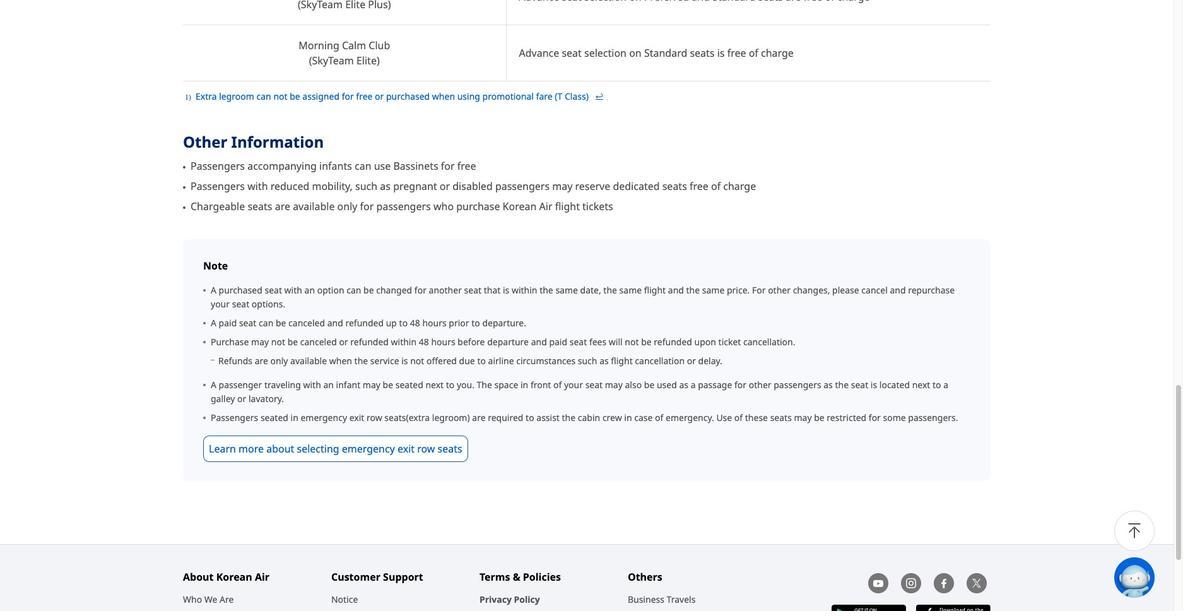 Task type: locate. For each thing, give the bounding box(es) containing it.
an left the option at left
[[305, 284, 315, 296]]

be
[[290, 90, 300, 102], [364, 284, 374, 296], [276, 317, 286, 329], [288, 336, 298, 348], [642, 336, 652, 348], [383, 379, 393, 391], [644, 379, 655, 391], [815, 412, 825, 424]]

2 horizontal spatial with
[[303, 379, 321, 391]]

the up restricted
[[836, 379, 849, 391]]

1 vertical spatial flight
[[644, 284, 666, 296]]

1 horizontal spatial in
[[521, 379, 529, 391]]

be left changed
[[364, 284, 374, 296]]

with for traveling
[[303, 379, 321, 391]]

exit inside learn more about selecting emergency exit row seats button
[[398, 442, 415, 455]]

0 horizontal spatial purchased
[[219, 284, 263, 296]]

seat up the cabin
[[586, 379, 603, 391]]

bassinets
[[394, 159, 439, 173]]

a for a paid seat can be canceled and refunded up to 48 hours prior to departure.
[[211, 317, 217, 329]]

about
[[267, 442, 294, 455]]

1 horizontal spatial only
[[337, 199, 358, 213]]

0 horizontal spatial a
[[691, 379, 696, 391]]

same right date,
[[620, 284, 642, 296]]

may inside passengers accompanying infants can use bassinets for free passengers with reduced mobility, such as pregnant or disabled passengers may reserve dedicated seats free of charge chargeable seats are available only for passengers who purchase korean air flight tickets
[[553, 179, 573, 193]]

2 horizontal spatial same
[[703, 284, 725, 296]]

about korean air
[[183, 570, 270, 584]]

to left you.
[[446, 379, 455, 391]]

1 horizontal spatial with
[[284, 284, 302, 296]]

emergency up selecting
[[301, 412, 347, 424]]

to right due
[[478, 355, 486, 367]]

a inside a passenger traveling with an infant may be seated next to you. the space in front of your seat may also be used as a passage for other passengers as the seat is located next to a galley or lavatory.
[[211, 379, 217, 391]]

0 vertical spatial flight
[[555, 199, 580, 213]]

seat left located
[[851, 379, 869, 391]]

with down accompanying
[[248, 179, 268, 193]]

privacy policy
[[480, 593, 540, 605]]

a down note
[[211, 284, 217, 296]]

are down reduced
[[275, 199, 290, 213]]

0 horizontal spatial your
[[211, 298, 230, 310]]

other inside a purchased seat with an option can be changed for another seat that is within the same date, the same flight and the same price. for other changes, please cancel and repurchase your seat options.
[[768, 284, 791, 296]]

policy
[[514, 593, 540, 605]]

row down "seats(extra"
[[417, 442, 435, 455]]

1 next from the left
[[426, 379, 444, 391]]

48 hours
[[410, 317, 447, 329], [419, 336, 456, 348]]

the left date,
[[540, 284, 554, 296]]

dedicated
[[613, 179, 660, 193]]

privacy policy link
[[480, 592, 540, 606]]

your down note
[[211, 298, 230, 310]]

0 vertical spatial passengers
[[496, 179, 550, 193]]

the left service
[[355, 355, 368, 367]]

0 horizontal spatial such
[[355, 179, 378, 193]]

0 vertical spatial such
[[355, 179, 378, 193]]

a left passage
[[691, 379, 696, 391]]

business
[[628, 593, 665, 605]]

the left the cabin
[[562, 412, 576, 424]]

can
[[257, 90, 271, 102], [355, 159, 372, 173], [347, 284, 361, 296], [259, 317, 274, 329]]

or down elite)
[[375, 90, 384, 102]]

upon
[[695, 336, 717, 348]]

2 next from the left
[[913, 379, 931, 391]]

such inside passengers accompanying infants can use bassinets for free passengers with reduced mobility, such as pregnant or disabled passengers may reserve dedicated seats free of charge chargeable seats are available only for passengers who purchase korean air flight tickets
[[355, 179, 378, 193]]

1 vertical spatial 48 hours
[[419, 336, 456, 348]]

refunds
[[218, 355, 253, 367]]

disabled
[[453, 179, 493, 193]]

seats inside button
[[438, 442, 463, 455]]

0 vertical spatial row
[[367, 412, 382, 424]]

customer
[[331, 570, 381, 584]]

free for assigned
[[356, 90, 373, 102]]

1 vertical spatial such
[[578, 355, 598, 367]]

1 vertical spatial your
[[564, 379, 583, 391]]

1 vertical spatial emergency
[[342, 442, 395, 455]]

such down the use
[[355, 179, 378, 193]]

advance
[[519, 46, 560, 60]]

same
[[556, 284, 578, 296], [620, 284, 642, 296], [703, 284, 725, 296]]

purchase may not be canceled or refunded within 48 hours before departure and paid seat fees will not be refunded upon ticket cancellation.
[[211, 336, 796, 348]]

1 horizontal spatial a
[[944, 379, 949, 391]]

1 horizontal spatial passengers
[[496, 179, 550, 193]]

others
[[628, 570, 663, 584]]

a up purchase
[[211, 317, 217, 329]]

as down the use
[[380, 179, 391, 193]]

0 horizontal spatial same
[[556, 284, 578, 296]]

can inside passengers accompanying infants can use bassinets for free passengers with reduced mobility, such as pregnant or disabled passengers may reserve dedicated seats free of charge chargeable seats are available only for passengers who purchase korean air flight tickets
[[355, 159, 372, 173]]

is
[[718, 46, 725, 60], [503, 284, 510, 296], [402, 355, 408, 367], [871, 379, 878, 391]]

the left price.
[[687, 284, 700, 296]]

are right "refunds"
[[255, 355, 268, 367]]

seat
[[562, 46, 582, 60], [265, 284, 282, 296], [464, 284, 482, 296], [232, 298, 249, 310], [239, 317, 257, 329], [570, 336, 587, 348], [586, 379, 603, 391], [851, 379, 869, 391]]

2 horizontal spatial are
[[472, 412, 486, 424]]

0 horizontal spatial next
[[426, 379, 444, 391]]

1 vertical spatial korean
[[216, 570, 252, 584]]

0 horizontal spatial with
[[248, 179, 268, 193]]

1 vertical spatial a
[[211, 317, 217, 329]]

assigned
[[303, 90, 340, 102]]

promotional
[[483, 90, 534, 102]]

cabin
[[578, 412, 601, 424]]

are left required at the bottom left
[[472, 412, 486, 424]]

0 vertical spatial passengers
[[191, 159, 245, 173]]

is inside a purchased seat with an option can be changed for another seat that is within the same date, the same flight and the same price. for other changes, please cancel and repurchase your seat options.
[[503, 284, 510, 296]]

exit down "seats(extra"
[[398, 442, 415, 455]]

or up the who in the left top of the page
[[440, 179, 450, 193]]

in up about
[[291, 412, 299, 424]]

to right up
[[399, 317, 408, 329]]

be left assigned at the left top of the page
[[290, 90, 300, 102]]

or
[[375, 90, 384, 102], [440, 179, 450, 193], [339, 336, 348, 348], [687, 355, 696, 367], [237, 393, 246, 405]]

the
[[477, 379, 492, 391]]

fare
[[536, 90, 553, 102]]

for
[[753, 284, 766, 296]]

2 vertical spatial passengers
[[774, 379, 822, 391]]

an inside a passenger traveling with an infant may be seated next to you. the space in front of your seat may also be used as a passage for other passengers as the seat is located next to a galley or lavatory.
[[324, 379, 334, 391]]

charge
[[761, 46, 794, 60], [724, 179, 756, 193]]

2 vertical spatial a
[[211, 379, 217, 391]]

with inside passengers accompanying infants can use bassinets for free passengers with reduced mobility, such as pregnant or disabled passengers may reserve dedicated seats free of charge chargeable seats are available only for passengers who purchase korean air flight tickets
[[248, 179, 268, 193]]

an for infant
[[324, 379, 334, 391]]

3 same from the left
[[703, 284, 725, 296]]

0 vertical spatial air
[[539, 199, 553, 213]]

with inside a passenger traveling with an infant may be seated next to you. the space in front of your seat may also be used as a passage for other passengers as the seat is located next to a galley or lavatory.
[[303, 379, 321, 391]]

is right that
[[503, 284, 510, 296]]

learn
[[209, 442, 236, 455]]

row inside button
[[417, 442, 435, 455]]

may right infant
[[363, 379, 381, 391]]

0 vertical spatial available
[[293, 199, 335, 213]]

0 vertical spatial an
[[305, 284, 315, 296]]

other right for
[[768, 284, 791, 296]]

1 vertical spatial are
[[255, 355, 268, 367]]

canceled down the option at left
[[289, 317, 325, 329]]

may left reserve
[[553, 179, 573, 193]]

2 horizontal spatial passengers
[[774, 379, 822, 391]]

available down mobility,
[[293, 199, 335, 213]]

an left infant
[[324, 379, 334, 391]]

0 vertical spatial seated
[[396, 379, 423, 391]]

1 horizontal spatial exit
[[398, 442, 415, 455]]

passengers up the purchase
[[496, 179, 550, 193]]

can inside a purchased seat with an option can be changed for another seat that is within the same date, the same flight and the same price. for other changes, please cancel and repurchase your seat options.
[[347, 284, 361, 296]]

1 vertical spatial paid
[[550, 336, 568, 348]]

within right that
[[512, 284, 538, 296]]

emergency down "seats(extra"
[[342, 442, 395, 455]]

lavatory.
[[249, 393, 284, 405]]

0 vertical spatial are
[[275, 199, 290, 213]]

seated down lavatory.
[[261, 412, 288, 424]]

an inside a purchased seat with an option can be changed for another seat that is within the same date, the same flight and the same price. for other changes, please cancel and repurchase your seat options.
[[305, 284, 315, 296]]

a inside a purchased seat with an option can be changed for another seat that is within the same date, the same flight and the same price. for other changes, please cancel and repurchase your seat options.
[[211, 284, 217, 296]]

seat left fees
[[570, 336, 587, 348]]

before
[[458, 336, 485, 348]]

legroom)
[[432, 412, 470, 424]]

w
[[1177, 572, 1184, 584]]

support
[[383, 570, 423, 584]]

1 vertical spatial purchased
[[219, 284, 263, 296]]

2 vertical spatial flight
[[611, 355, 633, 367]]

1 horizontal spatial korean
[[503, 199, 537, 213]]

when left using
[[432, 90, 455, 102]]

infants
[[319, 159, 352, 173]]

0 horizontal spatial row
[[367, 412, 382, 424]]

0 horizontal spatial an
[[305, 284, 315, 296]]

1 horizontal spatial your
[[564, 379, 583, 391]]

48 hours up offered
[[419, 336, 456, 348]]

row left "seats(extra"
[[367, 412, 382, 424]]

seats right these
[[771, 412, 792, 424]]

1 vertical spatial row
[[417, 442, 435, 455]]

can left the use
[[355, 159, 372, 173]]

your inside a passenger traveling with an infant may be seated next to you. the space in front of your seat may also be used as a passage for other passengers as the seat is located next to a galley or lavatory.
[[564, 379, 583, 391]]

for
[[342, 90, 354, 102], [441, 159, 455, 173], [360, 199, 374, 213], [415, 284, 427, 296], [735, 379, 747, 391], [869, 412, 881, 424]]

0 horizontal spatial flight
[[555, 199, 580, 213]]

passengers for passengers seated in emergency exit row seats(extra legroom) are required to assist the cabin crew in case of emergency. use of these seats may be restricted for some passengers.
[[211, 412, 258, 424]]

offered
[[427, 355, 457, 367]]

0 vertical spatial charge
[[761, 46, 794, 60]]

0 horizontal spatial when
[[329, 355, 352, 367]]

0 horizontal spatial charge
[[724, 179, 756, 193]]

on
[[630, 46, 642, 60]]

0 vertical spatial korean
[[503, 199, 537, 213]]

0 vertical spatial with
[[248, 179, 268, 193]]

within down up
[[391, 336, 417, 348]]

passengers up chargeable
[[191, 179, 245, 193]]

a
[[211, 284, 217, 296], [211, 317, 217, 329], [211, 379, 217, 391]]

0 vertical spatial your
[[211, 298, 230, 310]]

with inside a purchased seat with an option can be changed for another seat that is within the same date, the same flight and the same price. for other changes, please cancel and repurchase your seat options.
[[284, 284, 302, 296]]

paid up purchase
[[219, 317, 237, 329]]

purchased
[[386, 90, 430, 102], [219, 284, 263, 296]]

0 horizontal spatial korean
[[216, 570, 252, 584]]

can right legroom at top left
[[257, 90, 271, 102]]

passengers.
[[909, 412, 959, 424]]

seat up purchase
[[239, 317, 257, 329]]

korean right the purchase
[[503, 199, 537, 213]]

0 horizontal spatial within
[[391, 336, 417, 348]]

only down mobility,
[[337, 199, 358, 213]]

next
[[426, 379, 444, 391], [913, 379, 931, 391]]

0 vertical spatial 48 hours
[[410, 317, 447, 329]]

2 horizontal spatial flight
[[644, 284, 666, 296]]

restricted
[[827, 412, 867, 424]]

1 horizontal spatial an
[[324, 379, 334, 391]]

notice link
[[331, 592, 358, 606]]

or inside passengers accompanying infants can use bassinets for free passengers with reduced mobility, such as pregnant or disabled passengers may reserve dedicated seats free of charge chargeable seats are available only for passengers who purchase korean air flight tickets
[[440, 179, 450, 193]]

your right front
[[564, 379, 583, 391]]

not down options.
[[271, 336, 285, 348]]

available up 'traveling'
[[290, 355, 327, 367]]

1 a from the top
[[211, 284, 217, 296]]

and left price.
[[668, 284, 684, 296]]

about
[[183, 570, 214, 584]]

cancellation
[[635, 355, 685, 367]]

1 horizontal spatial row
[[417, 442, 435, 455]]

1 horizontal spatial when
[[432, 90, 455, 102]]

0 horizontal spatial paid
[[219, 317, 237, 329]]

3 a from the top
[[211, 379, 217, 391]]

not
[[274, 90, 288, 102], [271, 336, 285, 348], [625, 336, 639, 348], [410, 355, 424, 367]]

are inside passengers accompanying infants can use bassinets for free passengers with reduced mobility, such as pregnant or disabled passengers may reserve dedicated seats free of charge chargeable seats are available only for passengers who purchase korean air flight tickets
[[275, 199, 290, 213]]

or down 'passenger'
[[237, 393, 246, 405]]

1 horizontal spatial such
[[578, 355, 598, 367]]

other inside a passenger traveling with an infant may be seated next to you. the space in front of your seat may also be used as a passage for other passengers as the seat is located next to a galley or lavatory.
[[749, 379, 772, 391]]

is left located
[[871, 379, 878, 391]]

emergency.
[[666, 412, 714, 424]]

free for seats
[[728, 46, 747, 60]]

refunded left up
[[346, 317, 384, 329]]

reduced
[[271, 179, 310, 193]]

0 horizontal spatial are
[[255, 355, 268, 367]]

1 horizontal spatial air
[[539, 199, 553, 213]]

1 vertical spatial other
[[749, 379, 772, 391]]

exit down infant
[[350, 412, 364, 424]]

air
[[539, 199, 553, 213], [255, 570, 270, 584]]

purchased up options.
[[219, 284, 263, 296]]

with right 'traveling'
[[303, 379, 321, 391]]

1 vertical spatial seated
[[261, 412, 288, 424]]

0 vertical spatial within
[[512, 284, 538, 296]]

1 horizontal spatial are
[[275, 199, 290, 213]]

assist
[[537, 412, 560, 424]]

notice
[[331, 593, 358, 605]]

use
[[717, 412, 732, 424]]

is inside a passenger traveling with an infant may be seated next to you. the space in front of your seat may also be used as a passage for other passengers as the seat is located next to a galley or lavatory.
[[871, 379, 878, 391]]

passengers down galley
[[211, 412, 258, 424]]

1 horizontal spatial within
[[512, 284, 538, 296]]

with up options.
[[284, 284, 302, 296]]

refunded down a paid seat can be canceled and refunded up to 48 hours prior to departure.
[[351, 336, 389, 348]]

1 horizontal spatial seated
[[396, 379, 423, 391]]

0 vertical spatial when
[[432, 90, 455, 102]]

same left price.
[[703, 284, 725, 296]]

1 horizontal spatial charge
[[761, 46, 794, 60]]

only up 'traveling'
[[271, 355, 288, 367]]

standard
[[645, 46, 688, 60]]

not left offered
[[410, 355, 424, 367]]

1 vertical spatial charge
[[724, 179, 756, 193]]

paid up circumstances
[[550, 336, 568, 348]]

selecting
[[297, 442, 339, 455]]

1 vertical spatial passengers
[[377, 199, 431, 213]]

2 a from the top
[[211, 317, 217, 329]]

other
[[768, 284, 791, 296], [749, 379, 772, 391]]

these
[[745, 412, 768, 424]]

korean inside passengers accompanying infants can use bassinets for free passengers with reduced mobility, such as pregnant or disabled passengers may reserve dedicated seats free of charge chargeable seats are available only for passengers who purchase korean air flight tickets
[[503, 199, 537, 213]]

as right used
[[680, 379, 689, 391]]

and up circumstances
[[531, 336, 547, 348]]

and down the option at left
[[327, 317, 343, 329]]

only inside passengers accompanying infants can use bassinets for free passengers with reduced mobility, such as pregnant or disabled passengers may reserve dedicated seats free of charge chargeable seats are available only for passengers who purchase korean air flight tickets
[[337, 199, 358, 213]]

1 vertical spatial exit
[[398, 442, 415, 455]]

0 horizontal spatial in
[[291, 412, 299, 424]]

within inside a purchased seat with an option can be changed for another seat that is within the same date, the same flight and the same price. for other changes, please cancel and repurchase your seat options.
[[512, 284, 538, 296]]

2 vertical spatial with
[[303, 379, 321, 391]]

canceled up infant
[[300, 336, 337, 348]]

purchased inside a purchased seat with an option can be changed for another seat that is within the same date, the same flight and the same price. for other changes, please cancel and repurchase your seat options.
[[219, 284, 263, 296]]

privacy
[[480, 593, 512, 605]]

only
[[337, 199, 358, 213], [271, 355, 288, 367]]

next down offered
[[426, 379, 444, 391]]

free for bassinets
[[458, 159, 476, 173]]

0 vertical spatial only
[[337, 199, 358, 213]]

to right prior
[[472, 317, 480, 329]]

seated up "seats(extra"
[[396, 379, 423, 391]]

1 vertical spatial an
[[324, 379, 334, 391]]

1 vertical spatial passengers
[[191, 179, 245, 193]]

as down fees
[[600, 355, 609, 367]]

1 horizontal spatial purchased
[[386, 90, 430, 102]]

seat right advance at top
[[562, 46, 582, 60]]

0 horizontal spatial air
[[255, 570, 270, 584]]

seat left options.
[[232, 298, 249, 310]]

as inside passengers accompanying infants can use bassinets for free passengers with reduced mobility, such as pregnant or disabled passengers may reserve dedicated seats free of charge chargeable seats are available only for passengers who purchase korean air flight tickets
[[380, 179, 391, 193]]

passengers down cancellation.
[[774, 379, 822, 391]]

seated inside a passenger traveling with an infant may be seated next to you. the space in front of your seat may also be used as a passage for other passengers as the seat is located next to a galley or lavatory.
[[396, 379, 423, 391]]

who we are link
[[183, 592, 234, 606]]

0 vertical spatial a
[[211, 284, 217, 296]]

0 vertical spatial exit
[[350, 412, 364, 424]]

1 vertical spatial only
[[271, 355, 288, 367]]

1 a from the left
[[691, 379, 696, 391]]

a up galley
[[211, 379, 217, 391]]

2 vertical spatial passengers
[[211, 412, 258, 424]]

ticket
[[719, 336, 741, 348]]

not right will
[[625, 336, 639, 348]]

may left restricted
[[795, 412, 812, 424]]

seated
[[396, 379, 423, 391], [261, 412, 288, 424]]

row
[[367, 412, 382, 424], [417, 442, 435, 455]]

seats right dedicated
[[663, 179, 687, 193]]

seats
[[690, 46, 715, 60], [663, 179, 687, 193], [248, 199, 272, 213], [771, 412, 792, 424], [438, 442, 463, 455]]

0 vertical spatial other
[[768, 284, 791, 296]]

business travels
[[628, 593, 696, 605]]

in left front
[[521, 379, 529, 391]]



Task type: vqa. For each thing, say whether or not it's contained in the screenshot.
be in a purchased seat with an option can be changed for another seat that is within the same date, the same flight and the same price. for other changes, please cancel and repurchase your seat options.
yes



Task type: describe. For each thing, give the bounding box(es) containing it.
will
[[609, 336, 623, 348]]

required
[[488, 412, 524, 424]]

purchase
[[457, 199, 500, 213]]

customer support
[[331, 570, 423, 584]]

galley
[[211, 393, 235, 405]]

flight inside passengers accompanying infants can use bassinets for free passengers with reduced mobility, such as pregnant or disabled passengers may reserve dedicated seats free of charge chargeable seats are available only for passengers who purchase korean air flight tickets
[[555, 199, 580, 213]]

0 vertical spatial canceled
[[289, 317, 325, 329]]

available inside passengers accompanying infants can use bassinets for free passengers with reduced mobility, such as pregnant or disabled passengers may reserve dedicated seats free of charge chargeable seats are available only for passengers who purchase korean air flight tickets
[[293, 199, 335, 213]]

2 vertical spatial are
[[472, 412, 486, 424]]

is right standard
[[718, 46, 725, 60]]

be left restricted
[[815, 412, 825, 424]]

please
[[833, 284, 860, 296]]

or down a paid seat can be canceled and refunded up to 48 hours prior to departure.
[[339, 336, 348, 348]]

can down options.
[[259, 317, 274, 329]]

0 vertical spatial purchased
[[386, 90, 430, 102]]

a for a purchased seat with an option can be changed for another seat that is within the same date, the same flight and the same price. for other changes, please cancel and repurchase your seat options.
[[211, 284, 217, 296]]

up
[[386, 317, 397, 329]]

other information
[[183, 131, 324, 152]]

1 same from the left
[[556, 284, 578, 296]]

passengers seated in emergency exit row seats(extra legroom) are required to assist the cabin crew in case of emergency. use of these seats may be restricted for some passengers.
[[211, 412, 959, 424]]

be inside a purchased seat with an option can be changed for another seat that is within the same date, the same flight and the same price. for other changes, please cancel and repurchase your seat options.
[[364, 284, 374, 296]]

front
[[531, 379, 551, 391]]

be right also
[[644, 379, 655, 391]]

traveling
[[264, 379, 301, 391]]

refunds are only available when the service is not offered due to airline circumstances such as flight cancellation or delay.
[[218, 355, 723, 367]]

refunded up cancellation
[[654, 336, 693, 348]]

or left delay.
[[687, 355, 696, 367]]

and right cancel
[[890, 284, 906, 296]]

seat left that
[[464, 284, 482, 296]]

service
[[370, 355, 399, 367]]

for inside a purchased seat with an option can be changed for another seat that is within the same date, the same flight and the same price. for other changes, please cancel and repurchase your seat options.
[[415, 284, 427, 296]]

is right service
[[402, 355, 408, 367]]

1 horizontal spatial paid
[[550, 336, 568, 348]]

the inside a passenger traveling with an infant may be seated next to you. the space in front of your seat may also be used as a passage for other passengers as the seat is located next to a galley or lavatory.
[[836, 379, 849, 391]]

morning
[[299, 38, 340, 52]]

seats(extra
[[385, 412, 430, 424]]

advance seat selection on standard seats is free of charge
[[519, 46, 794, 60]]

case
[[635, 412, 653, 424]]

learn more about selecting emergency exit row seats button
[[203, 435, 468, 462]]

or inside a passenger traveling with an infant may be seated next to you. the space in front of your seat may also be used as a passage for other passengers as the seat is located next to a galley or lavatory.
[[237, 393, 246, 405]]

learn more about selecting emergency exit row seats
[[209, 442, 463, 455]]

using
[[457, 90, 480, 102]]

other
[[183, 131, 228, 152]]

passengers inside a passenger traveling with an infant may be seated next to you. the space in front of your seat may also be used as a passage for other passengers as the seat is located next to a galley or lavatory.
[[774, 379, 822, 391]]

repurchase
[[909, 284, 955, 296]]

seats down reduced
[[248, 199, 272, 213]]

to left assist at the left of the page
[[526, 412, 535, 424]]

be up 'traveling'
[[288, 336, 298, 348]]

to up passengers.
[[933, 379, 942, 391]]

who
[[434, 199, 454, 213]]

class)
[[565, 90, 589, 102]]

space
[[495, 379, 519, 391]]

airline
[[488, 355, 514, 367]]

terms
[[480, 570, 510, 584]]

the right date,
[[604, 284, 617, 296]]

chat
[[1155, 572, 1175, 584]]

terms & policies
[[480, 570, 561, 584]]

an for option
[[305, 284, 315, 296]]

use
[[374, 159, 391, 173]]

air inside passengers accompanying infants can use bassinets for free passengers with reduced mobility, such as pregnant or disabled passengers may reserve dedicated seats free of charge chargeable seats are available only for passengers who purchase korean air flight tickets
[[539, 199, 553, 213]]

1 vertical spatial available
[[290, 355, 327, 367]]

of inside passengers accompanying infants can use bassinets for free passengers with reduced mobility, such as pregnant or disabled passengers may reserve dedicated seats free of charge chargeable seats are available only for passengers who purchase korean air flight tickets
[[711, 179, 721, 193]]

1 vertical spatial within
[[391, 336, 417, 348]]

1 vertical spatial canceled
[[300, 336, 337, 348]]

may right purchase
[[251, 336, 269, 348]]

charge inside passengers accompanying infants can use bassinets for free passengers with reduced mobility, such as pregnant or disabled passengers may reserve dedicated seats free of charge chargeable seats are available only for passengers who purchase korean air flight tickets
[[724, 179, 756, 193]]

for inside a passenger traveling with an infant may be seated next to you. the space in front of your seat may also be used as a passage for other passengers as the seat is located next to a galley or lavatory.
[[735, 379, 747, 391]]

as up restricted
[[824, 379, 833, 391]]

0 vertical spatial emergency
[[301, 412, 347, 424]]

accompanying
[[248, 159, 317, 173]]

seats right standard
[[690, 46, 715, 60]]

more
[[239, 442, 264, 455]]

not left assigned at the left top of the page
[[274, 90, 288, 102]]

crew
[[603, 412, 622, 424]]

be up cancellation
[[642, 336, 652, 348]]

we
[[204, 593, 217, 605]]

0 horizontal spatial exit
[[350, 412, 364, 424]]

may left also
[[605, 379, 623, 391]]

be down service
[[383, 379, 393, 391]]

who
[[183, 593, 202, 605]]

cancellation.
[[744, 336, 796, 348]]

download on the app store image
[[917, 604, 991, 611]]

2 horizontal spatial in
[[625, 412, 632, 424]]

passengers for passengers accompanying infants can use bassinets for free passengers with reduced mobility, such as pregnant or disabled passengers may reserve dedicated seats free of charge chargeable seats are available only for passengers who purchase korean air flight tickets
[[191, 159, 245, 173]]

with for seat
[[284, 284, 302, 296]]

reserve
[[575, 179, 611, 193]]

that
[[484, 284, 501, 296]]

(t
[[555, 90, 563, 102]]

0 horizontal spatial passengers
[[377, 199, 431, 213]]

business travels link
[[628, 592, 696, 606]]

mobility,
[[312, 179, 353, 193]]

also
[[625, 379, 642, 391]]

&
[[513, 570, 521, 584]]

flight inside a purchased seat with an option can be changed for another seat that is within the same date, the same flight and the same price. for other changes, please cancel and repurchase your seat options.
[[644, 284, 666, 296]]

you.
[[457, 379, 475, 391]]

infant
[[336, 379, 361, 391]]

extra legroom can not be assigned for free or purchased when using promotional fare (t class)
[[196, 90, 591, 102]]

0 horizontal spatial only
[[271, 355, 288, 367]]

elite)
[[357, 53, 380, 67]]

note
[[203, 259, 228, 272]]

changed
[[376, 284, 412, 296]]

who we are
[[183, 593, 234, 605]]

be down options.
[[276, 317, 286, 329]]

located
[[880, 379, 910, 391]]

passenger
[[219, 379, 262, 391]]

passage
[[698, 379, 733, 391]]

chat w link
[[1115, 557, 1184, 598]]

fees
[[590, 336, 607, 348]]

departure
[[487, 336, 529, 348]]

2 same from the left
[[620, 284, 642, 296]]

a for a passenger traveling with an infant may be seated next to you. the space in front of your seat may also be used as a passage for other passengers as the seat is located next to a galley or lavatory.
[[211, 379, 217, 391]]

emergency inside button
[[342, 442, 395, 455]]

legroom
[[219, 90, 254, 102]]

are
[[220, 593, 234, 605]]

a passenger traveling with an infant may be seated next to you. the space in front of your seat may also be used as a passage for other passengers as the seat is located next to a galley or lavatory.
[[211, 379, 949, 405]]

calm
[[342, 38, 366, 52]]

policies
[[523, 570, 561, 584]]

seat up options.
[[265, 284, 282, 296]]

of inside a passenger traveling with an infant may be seated next to you. the space in front of your seat may also be used as a passage for other passengers as the seat is located next to a galley or lavatory.
[[554, 379, 562, 391]]

due
[[459, 355, 475, 367]]

delay.
[[699, 355, 723, 367]]

extra
[[196, 90, 217, 102]]

(skyteam
[[309, 53, 354, 67]]

2 a from the left
[[944, 379, 949, 391]]

travels
[[667, 593, 696, 605]]

get it on google play image
[[832, 604, 907, 611]]

1 horizontal spatial flight
[[611, 355, 633, 367]]

information
[[231, 131, 324, 152]]

in inside a passenger traveling with an infant may be seated next to you. the space in front of your seat may also be used as a passage for other passengers as the seat is located next to a galley or lavatory.
[[521, 379, 529, 391]]

price.
[[727, 284, 750, 296]]

your inside a purchased seat with an option can be changed for another seat that is within the same date, the same flight and the same price. for other changes, please cancel and repurchase your seat options.
[[211, 298, 230, 310]]

departure.
[[483, 317, 527, 329]]

0 vertical spatial paid
[[219, 317, 237, 329]]



